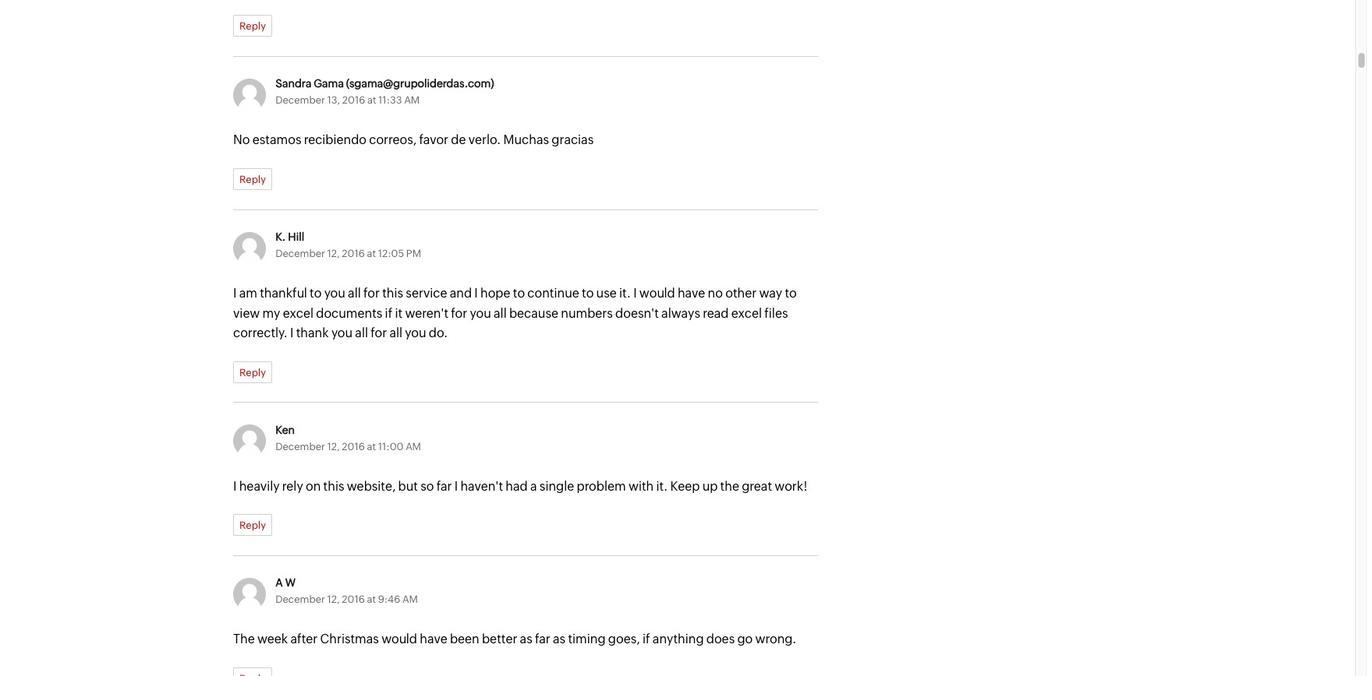 Task type: vqa. For each thing, say whether or not it's contained in the screenshot.
and
yes



Task type: locate. For each thing, give the bounding box(es) containing it.
reply link for heavily
[[233, 515, 272, 537]]

it. right use in the left top of the page
[[619, 286, 631, 301]]

to
[[310, 286, 322, 301], [513, 286, 525, 301], [582, 286, 594, 301], [785, 286, 797, 301]]

1 horizontal spatial have
[[678, 286, 705, 301]]

4 at from the top
[[367, 595, 376, 606]]

2016 right 13,
[[342, 95, 365, 106]]

december 12, 2016 at 12:05 pm
[[276, 248, 421, 260]]

go
[[737, 633, 753, 648]]

thankful
[[260, 286, 307, 301]]

0 horizontal spatial it.
[[619, 286, 631, 301]]

am down (sgama@grupoliderdas.com)
[[404, 95, 420, 106]]

1 2016 from the top
[[342, 95, 365, 106]]

if
[[385, 306, 393, 321], [643, 633, 650, 648]]

0 horizontal spatial excel
[[283, 306, 314, 321]]

it. for keep
[[656, 480, 668, 494]]

at for favor
[[367, 95, 376, 106]]

3 reply link from the top
[[233, 362, 272, 384]]

all up documents
[[348, 286, 361, 301]]

the week after christmas would have been better as far as timing goes, if anything does go wrong.
[[233, 633, 797, 648]]

december down sandra
[[276, 95, 325, 106]]

december down hill
[[276, 248, 325, 260]]

2 as from the left
[[553, 633, 566, 648]]

1 december from the top
[[276, 95, 325, 106]]

rely
[[282, 480, 303, 494]]

a
[[530, 480, 537, 494]]

use
[[596, 286, 617, 301]]

i am thankful to you all for this service and i hope to continue to use it. i would have no other way to view my excel documents if it weren't for you all because numbers doesn't always read excel files correctly. i thank you all for all you do.
[[233, 286, 797, 341]]

12, for christmas
[[327, 595, 340, 606]]

all down hope
[[494, 306, 507, 321]]

you down documents
[[331, 326, 353, 341]]

excel up thank
[[283, 306, 314, 321]]

0 horizontal spatial if
[[385, 306, 393, 321]]

after
[[290, 633, 318, 648]]

have left been
[[420, 633, 447, 648]]

11:33
[[378, 95, 402, 106]]

am for have
[[402, 595, 418, 606]]

0 vertical spatial it.
[[619, 286, 631, 301]]

0 vertical spatial would
[[639, 286, 675, 301]]

have inside i am thankful to you all for this service and i hope to continue to use it. i would have no other way to view my excel documents if it weren't for you all because numbers doesn't always read excel files correctly. i thank you all for all you do.
[[678, 286, 705, 301]]

the
[[720, 480, 739, 494]]

i left heavily
[[233, 480, 237, 494]]

(sgama@grupoliderdas.com)
[[346, 78, 494, 90]]

thank
[[296, 326, 329, 341]]

have
[[678, 286, 705, 301], [420, 633, 447, 648]]

you
[[324, 286, 345, 301], [470, 306, 491, 321], [331, 326, 353, 341], [405, 326, 426, 341]]

1 12, from the top
[[327, 248, 340, 260]]

0 horizontal spatial far
[[437, 480, 452, 494]]

2016
[[342, 95, 365, 106], [342, 248, 365, 260], [342, 441, 365, 453], [342, 595, 365, 606]]

doesn't
[[615, 306, 659, 321]]

1 horizontal spatial far
[[535, 633, 550, 648]]

am right 9:46
[[402, 595, 418, 606]]

2 2016 from the top
[[342, 248, 365, 260]]

this up it
[[382, 286, 403, 301]]

1 vertical spatial if
[[643, 633, 650, 648]]

to left use in the left top of the page
[[582, 286, 594, 301]]

december down ken
[[276, 441, 325, 453]]

as left timing
[[553, 633, 566, 648]]

2 vertical spatial for
[[371, 326, 387, 341]]

far right the so
[[437, 480, 452, 494]]

better
[[482, 633, 517, 648]]

2 december from the top
[[276, 248, 325, 260]]

4 reply link from the top
[[233, 515, 272, 537]]

1 horizontal spatial excel
[[731, 306, 762, 321]]

reply for estamos
[[239, 174, 266, 186]]

am
[[404, 95, 420, 106], [406, 441, 421, 453], [402, 595, 418, 606]]

4 reply from the top
[[239, 521, 266, 532]]

reply link
[[233, 15, 272, 37], [233, 168, 272, 190], [233, 362, 272, 384], [233, 515, 272, 537]]

so
[[421, 480, 434, 494]]

3 reply from the top
[[239, 367, 266, 379]]

3 12, from the top
[[327, 595, 340, 606]]

problem
[[577, 480, 626, 494]]

1 horizontal spatial as
[[553, 633, 566, 648]]

at for you
[[367, 248, 376, 260]]

december
[[276, 95, 325, 106], [276, 248, 325, 260], [276, 441, 325, 453], [276, 595, 325, 606]]

1 horizontal spatial if
[[643, 633, 650, 648]]

files
[[765, 306, 788, 321]]

timing
[[568, 633, 606, 648]]

correos,
[[369, 133, 417, 148]]

0 horizontal spatial have
[[420, 633, 447, 648]]

at left 11:33
[[367, 95, 376, 106]]

for
[[363, 286, 380, 301], [451, 306, 467, 321], [371, 326, 387, 341]]

pm
[[406, 248, 421, 260]]

at
[[367, 95, 376, 106], [367, 248, 376, 260], [367, 441, 376, 453], [367, 595, 376, 606]]

for up documents
[[363, 286, 380, 301]]

4 december from the top
[[276, 595, 325, 606]]

goes,
[[608, 633, 640, 648]]

3 to from the left
[[582, 286, 594, 301]]

you left the do.
[[405, 326, 426, 341]]

1 reply link from the top
[[233, 15, 272, 37]]

to right thankful
[[310, 286, 322, 301]]

am right 11:00
[[406, 441, 421, 453]]

3 december from the top
[[276, 441, 325, 453]]

1 vertical spatial this
[[323, 480, 344, 494]]

hope
[[480, 286, 510, 301]]

my
[[262, 306, 280, 321]]

far right better
[[535, 633, 550, 648]]

2 reply from the top
[[239, 174, 266, 186]]

up
[[702, 480, 718, 494]]

2016 left 12:05
[[342, 248, 365, 260]]

0 vertical spatial am
[[404, 95, 420, 106]]

excel
[[283, 306, 314, 321], [731, 306, 762, 321]]

1 vertical spatial it.
[[656, 480, 668, 494]]

0 vertical spatial 12,
[[327, 248, 340, 260]]

excel down other
[[731, 306, 762, 321]]

because
[[509, 306, 558, 321]]

you down hope
[[470, 306, 491, 321]]

all
[[348, 286, 361, 301], [494, 306, 507, 321], [355, 326, 368, 341], [390, 326, 403, 341]]

would up doesn't
[[639, 286, 675, 301]]

it.
[[619, 286, 631, 301], [656, 480, 668, 494]]

2 vertical spatial 12,
[[327, 595, 340, 606]]

1 vertical spatial far
[[535, 633, 550, 648]]

w
[[285, 577, 296, 590]]

weren't
[[405, 306, 449, 321]]

1 vertical spatial 12,
[[327, 441, 340, 453]]

3 at from the top
[[367, 441, 376, 453]]

it. for i
[[619, 286, 631, 301]]

it. inside i am thankful to you all for this service and i hope to continue to use it. i would have no other way to view my excel documents if it weren't for you all because numbers doesn't always read excel files correctly. i thank you all for all you do.
[[619, 286, 631, 301]]

9:46
[[378, 595, 400, 606]]

2 12, from the top
[[327, 441, 340, 453]]

would down 9:46
[[382, 633, 417, 648]]

0 vertical spatial have
[[678, 286, 705, 301]]

i left 'am'
[[233, 286, 237, 301]]

this
[[382, 286, 403, 301], [323, 480, 344, 494]]

december for recibiendo
[[276, 95, 325, 106]]

for down documents
[[371, 326, 387, 341]]

1 vertical spatial am
[[406, 441, 421, 453]]

correctly.
[[233, 326, 288, 341]]

would
[[639, 286, 675, 301], [382, 633, 417, 648]]

3 2016 from the top
[[342, 441, 365, 453]]

i right and
[[474, 286, 478, 301]]

december down w
[[276, 595, 325, 606]]

2016 for to
[[342, 248, 365, 260]]

if left it
[[385, 306, 393, 321]]

2 reply link from the top
[[233, 168, 272, 190]]

at left 9:46
[[367, 595, 376, 606]]

but
[[398, 480, 418, 494]]

0 horizontal spatial would
[[382, 633, 417, 648]]

it. right with
[[656, 480, 668, 494]]

to right hope
[[513, 286, 525, 301]]

to right way
[[785, 286, 797, 301]]

0 vertical spatial this
[[382, 286, 403, 301]]

if right goes,
[[643, 633, 650, 648]]

reply
[[239, 21, 266, 32], [239, 174, 266, 186], [239, 367, 266, 379], [239, 521, 266, 532]]

far
[[437, 480, 452, 494], [535, 633, 550, 648]]

2 vertical spatial am
[[402, 595, 418, 606]]

0 horizontal spatial as
[[520, 633, 533, 648]]

i left thank
[[290, 326, 294, 341]]

numbers
[[561, 306, 613, 321]]

for down and
[[451, 306, 467, 321]]

0 vertical spatial if
[[385, 306, 393, 321]]

sandra gama (sgama@grupoliderdas.com)
[[276, 78, 494, 90]]

haven't
[[460, 480, 503, 494]]

hill
[[288, 231, 304, 243]]

all down documents
[[355, 326, 368, 341]]

1 horizontal spatial this
[[382, 286, 403, 301]]

1 horizontal spatial would
[[639, 286, 675, 301]]

2 to from the left
[[513, 286, 525, 301]]

muchas
[[503, 133, 549, 148]]

keep
[[670, 480, 700, 494]]

as right better
[[520, 633, 533, 648]]

have up always
[[678, 286, 705, 301]]

2016 left 9:46
[[342, 595, 365, 606]]

this right on
[[323, 480, 344, 494]]

4 2016 from the top
[[342, 595, 365, 606]]

2016 left 11:00
[[342, 441, 365, 453]]

2 at from the top
[[367, 248, 376, 260]]

this inside i am thankful to you all for this service and i hope to continue to use it. i would have no other way to view my excel documents if it weren't for you all because numbers doesn't always read excel files correctly. i thank you all for all you do.
[[382, 286, 403, 301]]

12:05
[[378, 248, 404, 260]]

1 at from the top
[[367, 95, 376, 106]]

at left 11:00
[[367, 441, 376, 453]]

12,
[[327, 248, 340, 260], [327, 441, 340, 453], [327, 595, 340, 606]]

1 horizontal spatial it.
[[656, 480, 668, 494]]

sandra
[[276, 78, 312, 90]]

at left 12:05
[[367, 248, 376, 260]]

2016 for christmas
[[342, 595, 365, 606]]

0 horizontal spatial this
[[323, 480, 344, 494]]



Task type: describe. For each thing, give the bounding box(es) containing it.
december 13, 2016 at 11:33 am
[[276, 95, 420, 106]]

december 12, 2016 at 11:00 am link
[[276, 441, 421, 453]]

december for after
[[276, 595, 325, 606]]

reply link for estamos
[[233, 168, 272, 190]]

i left the haven't
[[455, 480, 458, 494]]

reply link for am
[[233, 362, 272, 384]]

no
[[233, 133, 250, 148]]

single
[[540, 480, 574, 494]]

0 vertical spatial for
[[363, 286, 380, 301]]

wrong.
[[755, 633, 797, 648]]

reply for am
[[239, 367, 266, 379]]

december 12, 2016 at 9:46 am
[[276, 595, 418, 606]]

4 to from the left
[[785, 286, 797, 301]]

a w
[[276, 577, 296, 590]]

13,
[[327, 95, 340, 106]]

been
[[450, 633, 479, 648]]

2 excel from the left
[[731, 306, 762, 321]]

1 vertical spatial for
[[451, 306, 467, 321]]

2016 for correos,
[[342, 95, 365, 106]]

ken
[[276, 424, 295, 437]]

i heavily rely on this website, but so far i haven't had a single problem with it. keep up the great work!
[[233, 480, 808, 494]]

heavily
[[239, 480, 280, 494]]

i up doesn't
[[633, 286, 637, 301]]

december for rely
[[276, 441, 325, 453]]

am for de
[[404, 95, 420, 106]]

view
[[233, 306, 260, 321]]

does
[[706, 633, 735, 648]]

documents
[[316, 306, 382, 321]]

favor
[[419, 133, 449, 148]]

if inside i am thankful to you all for this service and i hope to continue to use it. i would have no other way to view my excel documents if it weren't for you all because numbers doesn't always read excel files correctly. i thank you all for all you do.
[[385, 306, 393, 321]]

1 vertical spatial would
[[382, 633, 417, 648]]

on
[[306, 480, 321, 494]]

christmas
[[320, 633, 379, 648]]

at for this
[[367, 441, 376, 453]]

1 vertical spatial have
[[420, 633, 447, 648]]

k.
[[276, 231, 286, 243]]

1 excel from the left
[[283, 306, 314, 321]]

you up documents
[[324, 286, 345, 301]]

12, for on
[[327, 441, 340, 453]]

de
[[451, 133, 466, 148]]

december 12, 2016 at 11:00 am
[[276, 441, 421, 453]]

a
[[276, 577, 283, 590]]

website,
[[347, 480, 396, 494]]

it
[[395, 306, 403, 321]]

december 13, 2016 at 11:33 am link
[[276, 95, 420, 106]]

and
[[450, 286, 472, 301]]

at for would
[[367, 595, 376, 606]]

gama
[[314, 78, 344, 90]]

continue
[[527, 286, 579, 301]]

other
[[726, 286, 757, 301]]

recibiendo
[[304, 133, 367, 148]]

11:00
[[378, 441, 404, 453]]

k. hill
[[276, 231, 304, 243]]

reply for heavily
[[239, 521, 266, 532]]

service
[[406, 286, 447, 301]]

no
[[708, 286, 723, 301]]

read
[[703, 306, 729, 321]]

am
[[239, 286, 257, 301]]

december 12, 2016 at 9:46 am link
[[276, 595, 418, 606]]

2016 for on
[[342, 441, 365, 453]]

do.
[[429, 326, 448, 341]]

1 as from the left
[[520, 633, 533, 648]]

with
[[629, 480, 654, 494]]

1 to from the left
[[310, 286, 322, 301]]

all down it
[[390, 326, 403, 341]]

estamos
[[252, 133, 301, 148]]

1 reply from the top
[[239, 21, 266, 32]]

december 12, 2016 at 12:05 pm link
[[276, 248, 421, 260]]

work!
[[775, 480, 808, 494]]

am for website,
[[406, 441, 421, 453]]

always
[[661, 306, 700, 321]]

had
[[506, 480, 528, 494]]

verlo.
[[469, 133, 501, 148]]

12, for to
[[327, 248, 340, 260]]

0 vertical spatial far
[[437, 480, 452, 494]]

december for thankful
[[276, 248, 325, 260]]

the
[[233, 633, 255, 648]]

great
[[742, 480, 772, 494]]

no estamos recibiendo correos, favor de verlo. muchas gracias
[[233, 133, 594, 148]]

way
[[759, 286, 782, 301]]

gracias
[[552, 133, 594, 148]]

anything
[[653, 633, 704, 648]]

would inside i am thankful to you all for this service and i hope to continue to use it. i would have no other way to view my excel documents if it weren't for you all because numbers doesn't always read excel files correctly. i thank you all for all you do.
[[639, 286, 675, 301]]

week
[[257, 633, 288, 648]]



